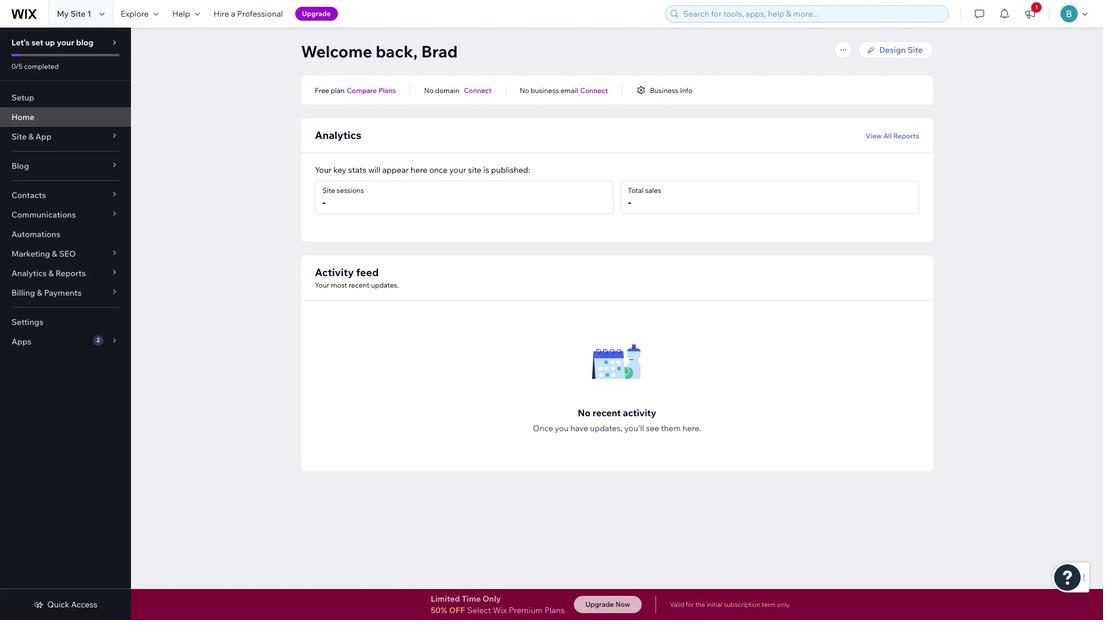 Task type: locate. For each thing, give the bounding box(es) containing it.
1 - from the left
[[322, 196, 326, 209]]

connect
[[464, 86, 492, 95], [580, 86, 608, 95]]

0 vertical spatial recent
[[349, 281, 370, 290]]

blog button
[[0, 156, 131, 176]]

initial
[[707, 601, 723, 609]]

& for site
[[28, 132, 34, 142]]

0/5 completed
[[11, 62, 59, 71]]

0 horizontal spatial recent
[[349, 281, 370, 290]]

1 horizontal spatial connect
[[580, 86, 608, 95]]

upgrade inside upgrade button
[[302, 9, 331, 18]]

connect link right email
[[580, 85, 608, 95]]

my site 1
[[57, 9, 91, 19]]

setup
[[11, 93, 34, 103]]

1 horizontal spatial -
[[628, 196, 631, 209]]

1 horizontal spatial your
[[450, 165, 466, 175]]

1 horizontal spatial connect link
[[580, 85, 608, 95]]

1 connect link from the left
[[464, 85, 492, 95]]

your left site
[[450, 165, 466, 175]]

the
[[696, 601, 705, 609]]

your left most
[[315, 281, 329, 290]]

0 horizontal spatial reports
[[56, 268, 86, 279]]

business
[[650, 86, 679, 95]]

professional
[[237, 9, 283, 19]]

once
[[429, 165, 448, 175]]

1 horizontal spatial analytics
[[315, 129, 361, 142]]

apps
[[11, 337, 31, 347]]

completed
[[24, 62, 59, 71]]

connect link
[[464, 85, 492, 95], [580, 85, 608, 95]]

0 vertical spatial your
[[57, 37, 74, 48]]

reports down seo
[[56, 268, 86, 279]]

1 horizontal spatial recent
[[593, 407, 621, 419]]

0 vertical spatial plans
[[379, 86, 396, 95]]

recent
[[349, 281, 370, 290], [593, 407, 621, 419]]

business
[[531, 86, 559, 95]]

connect link right domain
[[464, 85, 492, 95]]

recent up updates, on the bottom right of page
[[593, 407, 621, 419]]

home link
[[0, 107, 131, 127]]

Search for tools, apps, help & more... field
[[680, 6, 945, 22]]

- for site sessions -
[[322, 196, 326, 209]]

compare
[[347, 86, 377, 95]]

you'll
[[625, 424, 644, 434]]

analytics inside popup button
[[11, 268, 47, 279]]

plans right compare
[[379, 86, 396, 95]]

compare plans link
[[347, 85, 396, 95]]

upgrade up welcome
[[302, 9, 331, 18]]

site & app
[[11, 132, 51, 142]]

2 - from the left
[[628, 196, 631, 209]]

0 vertical spatial reports
[[894, 131, 919, 140]]

0 horizontal spatial plans
[[379, 86, 396, 95]]

subscription
[[724, 601, 761, 609]]

2 horizontal spatial no
[[578, 407, 591, 419]]

site right design
[[908, 45, 923, 55]]

no for business
[[520, 86, 529, 95]]

contacts
[[11, 190, 46, 201]]

view
[[866, 131, 882, 140]]

& right billing
[[37, 288, 42, 298]]

your right up at left top
[[57, 37, 74, 48]]

no left domain
[[424, 86, 434, 95]]

no left 'business' on the top of the page
[[520, 86, 529, 95]]

1 vertical spatial your
[[315, 281, 329, 290]]

1 horizontal spatial plans
[[545, 606, 565, 616]]

hire
[[214, 9, 229, 19]]

2
[[97, 337, 100, 344]]

&
[[28, 132, 34, 142], [52, 249, 57, 259], [48, 268, 54, 279], [37, 288, 42, 298]]

no domain connect
[[424, 86, 492, 95]]

is
[[483, 165, 489, 175]]

0 horizontal spatial your
[[57, 37, 74, 48]]

limited
[[431, 594, 460, 605]]

upgrade for upgrade now
[[585, 601, 614, 609]]

1 button
[[1018, 0, 1043, 28]]

appear
[[382, 165, 409, 175]]

valid
[[670, 601, 684, 609]]

site sessions -
[[322, 186, 364, 209]]

1 vertical spatial plans
[[545, 606, 565, 616]]

have
[[571, 424, 588, 434]]

settings link
[[0, 313, 131, 332]]

site
[[468, 165, 482, 175]]

1 horizontal spatial upgrade
[[585, 601, 614, 609]]

published:
[[491, 165, 530, 175]]

stats
[[348, 165, 367, 175]]

no business email connect
[[520, 86, 608, 95]]

1 horizontal spatial reports
[[894, 131, 919, 140]]

analytics for analytics
[[315, 129, 361, 142]]

& left 'app'
[[28, 132, 34, 142]]

analytics for analytics & reports
[[11, 268, 47, 279]]

app
[[35, 132, 51, 142]]

updates.
[[371, 281, 399, 290]]

welcome
[[301, 41, 372, 61]]

explore
[[121, 9, 149, 19]]

-
[[322, 196, 326, 209], [628, 196, 631, 209]]

hire a professional link
[[207, 0, 290, 28]]

analytics up key
[[315, 129, 361, 142]]

plans right premium
[[545, 606, 565, 616]]

recent down feed
[[349, 281, 370, 290]]

upgrade inside upgrade now button
[[585, 601, 614, 609]]

wix
[[493, 606, 507, 616]]

analytics
[[315, 129, 361, 142], [11, 268, 47, 279]]

limited time only 50% off select wix premium plans
[[431, 594, 565, 616]]

no inside no recent activity once you have updates, you'll see them here.
[[578, 407, 591, 419]]

analytics down marketing
[[11, 268, 47, 279]]

connect right email
[[580, 86, 608, 95]]

1
[[1035, 3, 1038, 11], [87, 9, 91, 19]]

upgrade now
[[585, 601, 630, 609]]

site left the sessions
[[322, 186, 335, 195]]

- for total sales -
[[628, 196, 631, 209]]

updates,
[[590, 424, 623, 434]]

2 connect link from the left
[[580, 85, 608, 95]]

0 horizontal spatial 1
[[87, 9, 91, 19]]

now
[[616, 601, 630, 609]]

set
[[31, 37, 43, 48]]

blog
[[11, 161, 29, 171]]

1 vertical spatial reports
[[56, 268, 86, 279]]

home
[[11, 112, 34, 122]]

for
[[686, 601, 694, 609]]

my
[[57, 9, 69, 19]]

marketing & seo
[[11, 249, 76, 259]]

& left seo
[[52, 249, 57, 259]]

1 horizontal spatial no
[[520, 86, 529, 95]]

1 vertical spatial analytics
[[11, 268, 47, 279]]

reports inside button
[[894, 131, 919, 140]]

- inside total sales -
[[628, 196, 631, 209]]

& up "billing & payments"
[[48, 268, 54, 279]]

sidebar element
[[0, 28, 131, 621]]

email
[[561, 86, 578, 95]]

0 vertical spatial analytics
[[315, 129, 361, 142]]

site inside 'site & app' popup button
[[11, 132, 27, 142]]

0 horizontal spatial -
[[322, 196, 326, 209]]

your inside the activity feed your most recent updates.
[[315, 281, 329, 290]]

settings
[[11, 317, 43, 328]]

let's
[[11, 37, 30, 48]]

view all reports button
[[866, 130, 919, 141]]

- inside site sessions -
[[322, 196, 326, 209]]

0 vertical spatial upgrade
[[302, 9, 331, 18]]

reports right all
[[894, 131, 919, 140]]

plans
[[379, 86, 396, 95], [545, 606, 565, 616]]

your left key
[[315, 165, 332, 175]]

your
[[315, 165, 332, 175], [315, 281, 329, 290]]

0 vertical spatial your
[[315, 165, 332, 175]]

0 horizontal spatial connect
[[464, 86, 492, 95]]

upgrade
[[302, 9, 331, 18], [585, 601, 614, 609]]

no up have
[[578, 407, 591, 419]]

0 horizontal spatial analytics
[[11, 268, 47, 279]]

0 horizontal spatial no
[[424, 86, 434, 95]]

welcome back, brad
[[301, 41, 458, 61]]

2 your from the top
[[315, 281, 329, 290]]

1 your from the top
[[315, 165, 332, 175]]

1 vertical spatial recent
[[593, 407, 621, 419]]

no recent activity once you have updates, you'll see them here.
[[533, 407, 701, 434]]

1 vertical spatial upgrade
[[585, 601, 614, 609]]

0 horizontal spatial connect link
[[464, 85, 492, 95]]

upgrade left now
[[585, 601, 614, 609]]

connect right domain
[[464, 86, 492, 95]]

reports inside popup button
[[56, 268, 86, 279]]

your key stats will appear here once your site is published:
[[315, 165, 530, 175]]

activity
[[623, 407, 656, 419]]

site down home
[[11, 132, 27, 142]]

1 horizontal spatial 1
[[1035, 3, 1038, 11]]

0 horizontal spatial upgrade
[[302, 9, 331, 18]]

communications
[[11, 210, 76, 220]]



Task type: describe. For each thing, give the bounding box(es) containing it.
hire a professional
[[214, 9, 283, 19]]

billing & payments button
[[0, 283, 131, 303]]

analytics & reports
[[11, 268, 86, 279]]

sales
[[645, 186, 662, 195]]

& for marketing
[[52, 249, 57, 259]]

no for recent
[[578, 407, 591, 419]]

design site
[[880, 45, 923, 55]]

setup link
[[0, 88, 131, 107]]

feed
[[356, 266, 379, 279]]

design site link
[[859, 41, 933, 59]]

once
[[533, 424, 553, 434]]

only
[[483, 594, 501, 605]]

site right my
[[70, 9, 86, 19]]

access
[[71, 600, 97, 610]]

site inside site sessions -
[[322, 186, 335, 195]]

a
[[231, 9, 235, 19]]

back,
[[376, 41, 418, 61]]

site inside design site link
[[908, 45, 923, 55]]

free
[[315, 86, 329, 95]]

50%
[[431, 606, 447, 616]]

here.
[[683, 424, 701, 434]]

connect link for no domain connect
[[464, 85, 492, 95]]

all
[[883, 131, 892, 140]]

only.
[[777, 601, 791, 609]]

view all reports
[[866, 131, 919, 140]]

automations
[[11, 229, 60, 240]]

help button
[[165, 0, 207, 28]]

billing & payments
[[11, 288, 82, 298]]

sessions
[[337, 186, 364, 195]]

connect link for no business email connect
[[580, 85, 608, 95]]

valid for the initial subscription term only.
[[670, 601, 791, 609]]

payments
[[44, 288, 82, 298]]

will
[[368, 165, 381, 175]]

key
[[334, 165, 346, 175]]

reports for analytics & reports
[[56, 268, 86, 279]]

premium
[[509, 606, 543, 616]]

them
[[661, 424, 681, 434]]

upgrade button
[[295, 7, 338, 21]]

site & app button
[[0, 127, 131, 147]]

1 inside button
[[1035, 3, 1038, 11]]

quick
[[47, 600, 69, 610]]

business info button
[[636, 85, 693, 95]]

most
[[331, 281, 347, 290]]

quick access
[[47, 600, 97, 610]]

1 vertical spatial your
[[450, 165, 466, 175]]

total
[[628, 186, 644, 195]]

upgrade for upgrade
[[302, 9, 331, 18]]

analytics & reports button
[[0, 264, 131, 283]]

2 connect from the left
[[580, 86, 608, 95]]

design
[[880, 45, 906, 55]]

blog
[[76, 37, 94, 48]]

billing
[[11, 288, 35, 298]]

plans inside limited time only 50% off select wix premium plans
[[545, 606, 565, 616]]

free plan compare plans
[[315, 86, 396, 95]]

recent inside the activity feed your most recent updates.
[[349, 281, 370, 290]]

off
[[449, 606, 465, 616]]

plan
[[331, 86, 345, 95]]

activity
[[315, 266, 354, 279]]

time
[[462, 594, 481, 605]]

brad
[[421, 41, 458, 61]]

no for domain
[[424, 86, 434, 95]]

1 connect from the left
[[464, 86, 492, 95]]

seo
[[59, 249, 76, 259]]

& for billing
[[37, 288, 42, 298]]

reports for view all reports
[[894, 131, 919, 140]]

up
[[45, 37, 55, 48]]

see
[[646, 424, 659, 434]]

marketing & seo button
[[0, 244, 131, 264]]

your inside sidebar element
[[57, 37, 74, 48]]

recent inside no recent activity once you have updates, you'll see them here.
[[593, 407, 621, 419]]

quick access button
[[34, 600, 97, 610]]

select
[[467, 606, 491, 616]]

& for analytics
[[48, 268, 54, 279]]

term
[[762, 601, 776, 609]]

marketing
[[11, 249, 50, 259]]

you
[[555, 424, 569, 434]]

0/5
[[11, 62, 23, 71]]

let's set up your blog
[[11, 37, 94, 48]]

total sales -
[[628, 186, 662, 209]]

help
[[172, 9, 190, 19]]



Task type: vqa. For each thing, say whether or not it's contained in the screenshot.
THE ALL
yes



